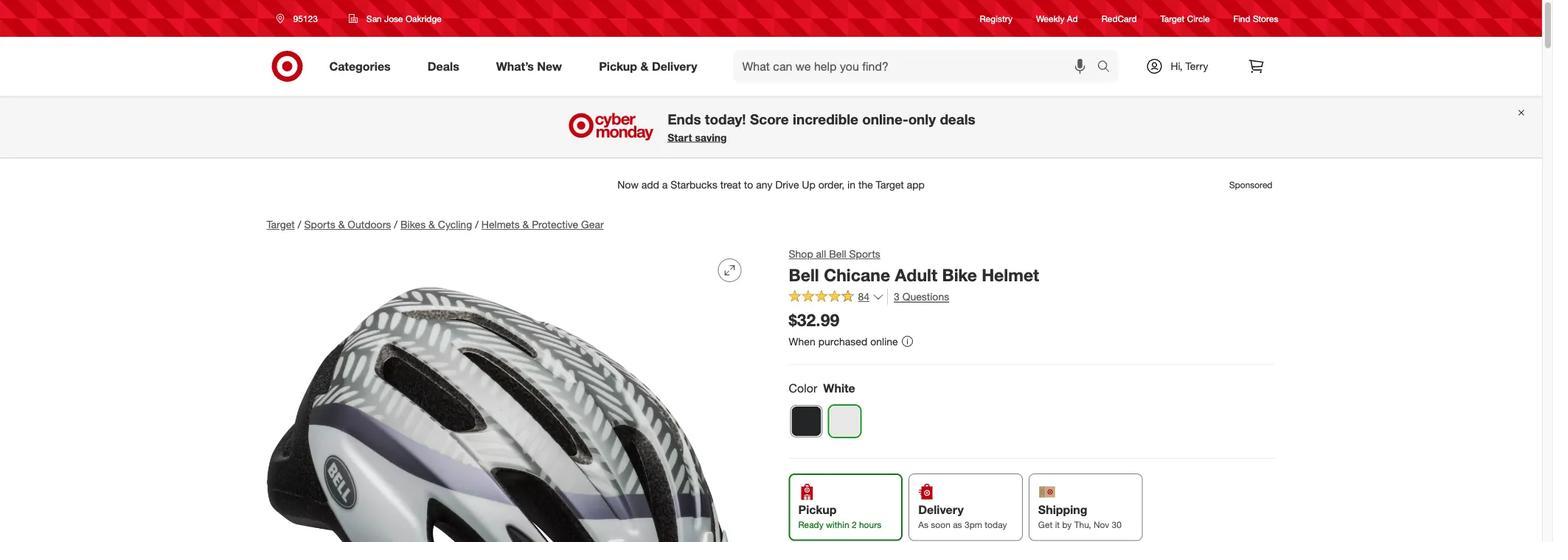 Task type: vqa. For each thing, say whether or not it's contained in the screenshot.
bottom or
no



Task type: describe. For each thing, give the bounding box(es) containing it.
it
[[1055, 520, 1060, 531]]

ad
[[1067, 13, 1078, 24]]

san jose oakridge button
[[339, 5, 451, 32]]

all
[[816, 248, 826, 261]]

as
[[918, 520, 928, 531]]

2
[[852, 520, 857, 531]]

pickup & delivery link
[[586, 50, 716, 83]]

deals
[[428, 59, 459, 73]]

san
[[366, 13, 382, 24]]

find stores link
[[1233, 12, 1278, 25]]

outdoors
[[348, 218, 391, 231]]

protective
[[532, 218, 578, 231]]

shipping
[[1038, 503, 1087, 517]]

categories link
[[317, 50, 409, 83]]

registry link
[[980, 12, 1013, 25]]

terry
[[1185, 60, 1208, 73]]

$32.99
[[789, 310, 839, 331]]

by
[[1062, 520, 1072, 531]]

categories
[[329, 59, 391, 73]]

what's new link
[[484, 50, 580, 83]]

sports inside shop all bell sports bell chicane adult bike helmet
[[849, 248, 880, 261]]

pickup ready within 2 hours
[[798, 503, 881, 531]]

weekly ad link
[[1036, 12, 1078, 25]]

3pm
[[965, 520, 982, 531]]

95123 button
[[267, 5, 333, 32]]

bell chicane adult bike helmet, 1 of 10 image
[[267, 247, 753, 543]]

ends today! score incredible online-only deals start saving
[[668, 111, 975, 144]]

deals link
[[415, 50, 478, 83]]

oakridge
[[406, 13, 442, 24]]

what's new
[[496, 59, 562, 73]]

nov
[[1094, 520, 1109, 531]]

sports & outdoors link
[[304, 218, 391, 231]]

white image
[[829, 406, 860, 437]]

delivery as soon as 3pm today
[[918, 503, 1007, 531]]

helmets
[[481, 218, 520, 231]]

hours
[[859, 520, 881, 531]]

circle
[[1187, 13, 1210, 24]]

chicane
[[824, 265, 890, 285]]

saving
[[695, 131, 727, 144]]

95123
[[293, 13, 318, 24]]

ends
[[668, 111, 701, 128]]

color white
[[789, 381, 855, 395]]

helmets & protective gear link
[[481, 218, 604, 231]]

search
[[1090, 61, 1126, 75]]

search button
[[1090, 50, 1126, 86]]

adult
[[895, 265, 937, 285]]

when
[[789, 335, 815, 348]]

target circle link
[[1160, 12, 1210, 25]]

3
[[894, 291, 900, 304]]

white
[[823, 381, 855, 395]]

weekly
[[1036, 13, 1064, 24]]

advertisement region
[[255, 167, 1287, 203]]

start
[[668, 131, 692, 144]]

helmet
[[982, 265, 1039, 285]]

& left outdoors
[[338, 218, 345, 231]]

0 vertical spatial delivery
[[652, 59, 697, 73]]

84
[[858, 291, 869, 304]]

30
[[1112, 520, 1122, 531]]

ready
[[798, 520, 823, 531]]

0 vertical spatial sports
[[304, 218, 335, 231]]

jose
[[384, 13, 403, 24]]



Task type: locate. For each thing, give the bounding box(es) containing it.
target inside target circle link
[[1160, 13, 1185, 24]]

pickup & delivery
[[599, 59, 697, 73]]

target link
[[267, 218, 295, 231]]

target for target circle
[[1160, 13, 1185, 24]]

1 vertical spatial bell
[[789, 265, 819, 285]]

1 vertical spatial sports
[[849, 248, 880, 261]]

pickup up cyber monday target deals image
[[599, 59, 637, 73]]

color
[[789, 381, 817, 395]]

/ right target link
[[298, 218, 301, 231]]

today
[[985, 520, 1007, 531]]

stores
[[1253, 13, 1278, 24]]

gear
[[581, 218, 604, 231]]

shop
[[789, 248, 813, 261]]

delivery up ends
[[652, 59, 697, 73]]

0 horizontal spatial /
[[298, 218, 301, 231]]

pickup for &
[[599, 59, 637, 73]]

pickup inside pickup ready within 2 hours
[[798, 503, 837, 517]]

& right bikes
[[429, 218, 435, 231]]

pickup up ready
[[798, 503, 837, 517]]

0 horizontal spatial pickup
[[599, 59, 637, 73]]

delivery up soon at bottom
[[918, 503, 964, 517]]

thu,
[[1074, 520, 1091, 531]]

hi, terry
[[1171, 60, 1208, 73]]

when purchased online
[[789, 335, 898, 348]]

bike
[[942, 265, 977, 285]]

purchased
[[818, 335, 867, 348]]

target for target / sports & outdoors / bikes & cycling / helmets & protective gear
[[267, 218, 295, 231]]

sports
[[304, 218, 335, 231], [849, 248, 880, 261]]

get
[[1038, 520, 1053, 531]]

& up cyber monday target deals image
[[640, 59, 649, 73]]

1 horizontal spatial sports
[[849, 248, 880, 261]]

shipping get it by thu, nov 30
[[1038, 503, 1122, 531]]

3 / from the left
[[475, 218, 478, 231]]

1 vertical spatial target
[[267, 218, 295, 231]]

2 / from the left
[[394, 218, 397, 231]]

online
[[870, 335, 898, 348]]

find
[[1233, 13, 1250, 24]]

2 horizontal spatial /
[[475, 218, 478, 231]]

target
[[1160, 13, 1185, 24], [267, 218, 295, 231]]

as
[[953, 520, 962, 531]]

cycling
[[438, 218, 472, 231]]

score
[[750, 111, 789, 128]]

san jose oakridge
[[366, 13, 442, 24]]

1 horizontal spatial target
[[1160, 13, 1185, 24]]

only
[[908, 111, 936, 128]]

0 vertical spatial target
[[1160, 13, 1185, 24]]

&
[[640, 59, 649, 73], [338, 218, 345, 231], [429, 218, 435, 231], [523, 218, 529, 231]]

incredible
[[793, 111, 858, 128]]

target / sports & outdoors / bikes & cycling / helmets & protective gear
[[267, 218, 604, 231]]

hi,
[[1171, 60, 1183, 73]]

bell right all
[[829, 248, 846, 261]]

find stores
[[1233, 13, 1278, 24]]

What can we help you find? suggestions appear below search field
[[733, 50, 1101, 83]]

sports up chicane
[[849, 248, 880, 261]]

weekly ad
[[1036, 13, 1078, 24]]

redcard
[[1101, 13, 1137, 24]]

delivery
[[652, 59, 697, 73], [918, 503, 964, 517]]

3 questions link
[[887, 289, 949, 306]]

questions
[[902, 291, 949, 304]]

pickup
[[599, 59, 637, 73], [798, 503, 837, 517]]

what's
[[496, 59, 534, 73]]

0 horizontal spatial bell
[[789, 265, 819, 285]]

1 horizontal spatial /
[[394, 218, 397, 231]]

84 link
[[789, 289, 884, 307]]

1 vertical spatial pickup
[[798, 503, 837, 517]]

bikes & cycling link
[[400, 218, 472, 231]]

new
[[537, 59, 562, 73]]

shop all bell sports bell chicane adult bike helmet
[[789, 248, 1039, 285]]

sports right target link
[[304, 218, 335, 231]]

0 horizontal spatial delivery
[[652, 59, 697, 73]]

1 vertical spatial delivery
[[918, 503, 964, 517]]

today!
[[705, 111, 746, 128]]

bell down "shop"
[[789, 265, 819, 285]]

/ right the cycling
[[475, 218, 478, 231]]

deals
[[940, 111, 975, 128]]

1 horizontal spatial delivery
[[918, 503, 964, 517]]

1 horizontal spatial pickup
[[798, 503, 837, 517]]

target circle
[[1160, 13, 1210, 24]]

3 questions
[[894, 291, 949, 304]]

pickup for ready
[[798, 503, 837, 517]]

bikes
[[400, 218, 426, 231]]

bell
[[829, 248, 846, 261], [789, 265, 819, 285]]

0 vertical spatial pickup
[[599, 59, 637, 73]]

within
[[826, 520, 849, 531]]

black image
[[791, 406, 822, 437]]

1 horizontal spatial bell
[[829, 248, 846, 261]]

0 horizontal spatial sports
[[304, 218, 335, 231]]

target left sports & outdoors link
[[267, 218, 295, 231]]

& right helmets at the top left of page
[[523, 218, 529, 231]]

0 horizontal spatial target
[[267, 218, 295, 231]]

delivery inside delivery as soon as 3pm today
[[918, 503, 964, 517]]

target left circle
[[1160, 13, 1185, 24]]

1 / from the left
[[298, 218, 301, 231]]

online-
[[862, 111, 908, 128]]

registry
[[980, 13, 1013, 24]]

redcard link
[[1101, 12, 1137, 25]]

0 vertical spatial bell
[[829, 248, 846, 261]]

soon
[[931, 520, 950, 531]]

/ left bikes
[[394, 218, 397, 231]]

cyber monday target deals image
[[566, 109, 656, 145]]



